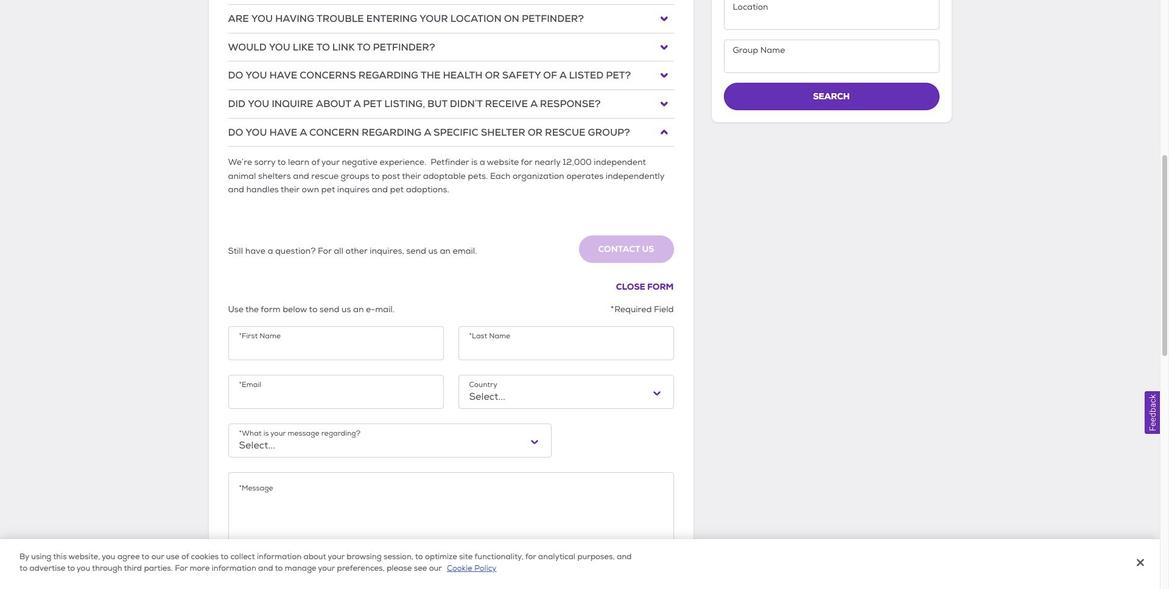 Task type: locate. For each thing, give the bounding box(es) containing it.
1 22512 image from the top
[[661, 15, 668, 23]]

22512 image
[[661, 15, 668, 23], [661, 72, 668, 79]]

0 vertical spatial 22512 image
[[661, 44, 668, 51]]

1 vertical spatial 22512 image
[[661, 100, 668, 108]]

2 22512 image from the top
[[661, 72, 668, 79]]

privacy alert dialog
[[0, 540, 1160, 590]]

2 vertical spatial 22512 image
[[661, 129, 668, 136]]

3 22512 image from the top
[[661, 129, 668, 136]]

1 vertical spatial 22512 image
[[661, 72, 668, 79]]

2 22512 image from the top
[[661, 100, 668, 108]]

0 vertical spatial 22512 image
[[661, 15, 668, 23]]

None text field
[[724, 0, 939, 30], [724, 40, 939, 73], [239, 494, 663, 543], [724, 0, 939, 30], [724, 40, 939, 73], [239, 494, 663, 543]]

22512 image
[[661, 44, 668, 51], [661, 100, 668, 108], [661, 129, 668, 136]]



Task type: vqa. For each thing, say whether or not it's contained in the screenshot.
Gizmo, adoptable Dog, Adult Male Pomeranian, 35 miles away. image
no



Task type: describe. For each thing, give the bounding box(es) containing it.
1 22512 image from the top
[[661, 44, 668, 51]]



